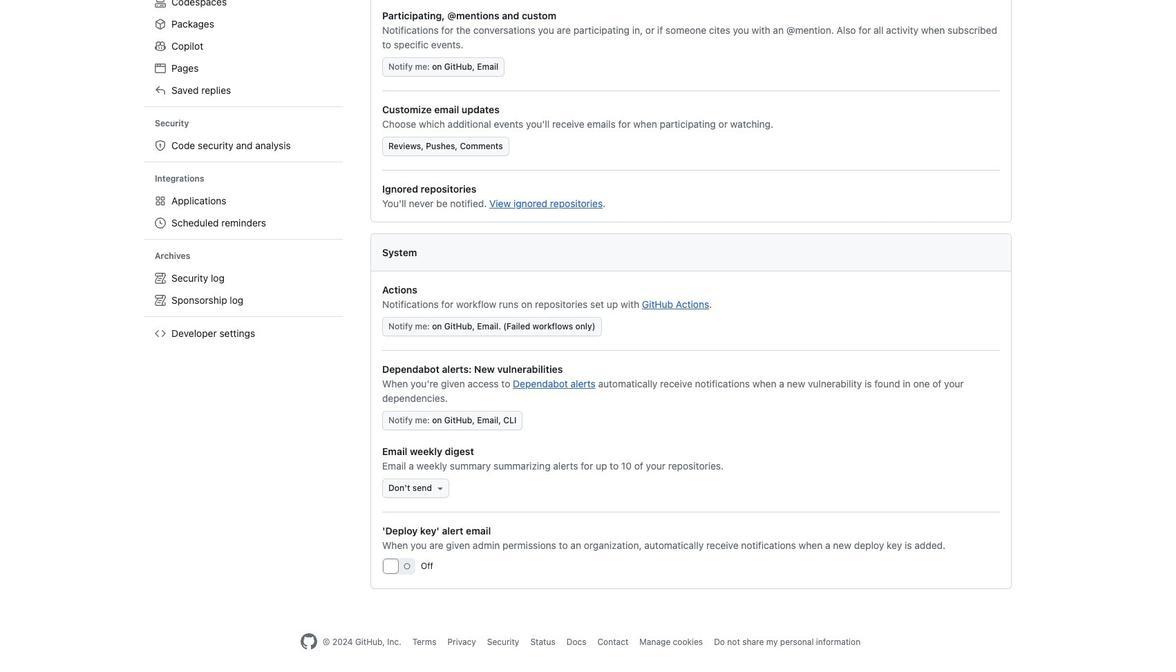 Task type: locate. For each thing, give the bounding box(es) containing it.
log image
[[155, 273, 166, 284]]

clock image
[[155, 218, 166, 229]]

2 list from the top
[[149, 135, 337, 157]]

4 list from the top
[[149, 267, 337, 312]]

3 list from the top
[[149, 190, 337, 234]]

1 list from the top
[[149, 0, 337, 102]]

package image
[[155, 19, 166, 30]]

apps image
[[155, 196, 166, 207]]

list
[[149, 0, 337, 102], [149, 135, 337, 157], [149, 190, 337, 234], [149, 267, 337, 312]]



Task type: vqa. For each thing, say whether or not it's contained in the screenshot.
1st log 'Icon' from the top
yes



Task type: describe. For each thing, give the bounding box(es) containing it.
shield lock image
[[155, 140, 166, 151]]

browser image
[[155, 63, 166, 74]]

triangle down image
[[435, 483, 446, 494]]

log image
[[155, 295, 166, 306]]

reply image
[[155, 85, 166, 96]]

codespaces image
[[155, 0, 166, 8]]

homepage image
[[300, 634, 317, 650]]

code image
[[155, 328, 166, 339]]

copilot image
[[155, 41, 166, 52]]



